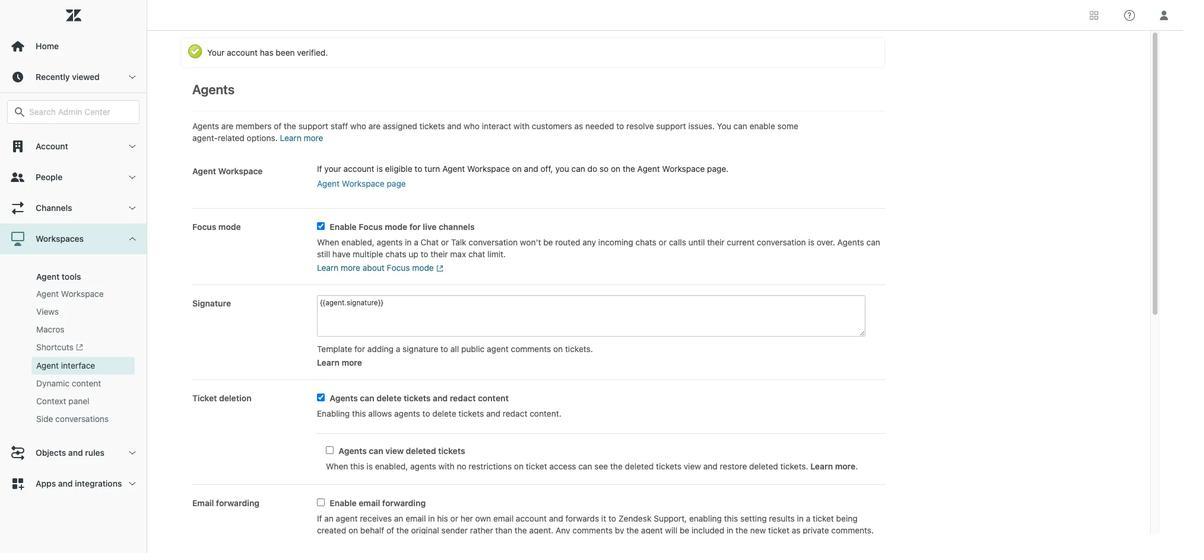 Task type: locate. For each thing, give the bounding box(es) containing it.
account button
[[0, 131, 147, 162]]

context panel link
[[31, 393, 135, 411]]

recently
[[36, 72, 70, 82]]

tree item containing workspaces
[[0, 224, 147, 438]]

macros
[[36, 325, 64, 335]]

agent for agent workspace
[[36, 289, 59, 299]]

recently viewed
[[36, 72, 100, 82]]

channels button
[[0, 193, 147, 224]]

side conversations element
[[36, 414, 109, 426]]

dynamic content element
[[36, 378, 101, 390]]

agent workspace
[[36, 289, 104, 299]]

and
[[68, 448, 83, 458], [58, 479, 73, 489]]

workspaces
[[36, 234, 84, 244]]

agent interface link
[[31, 358, 135, 375]]

None search field
[[1, 100, 145, 124]]

1 vertical spatial and
[[58, 479, 73, 489]]

side conversations
[[36, 415, 109, 425]]

dynamic content
[[36, 379, 101, 389]]

2 agent from the top
[[36, 289, 59, 299]]

tools
[[62, 272, 81, 282]]

content
[[72, 379, 101, 389]]

agent
[[36, 272, 59, 282], [36, 289, 59, 299], [36, 361, 59, 371]]

conversations
[[55, 415, 109, 425]]

rules
[[85, 448, 104, 458]]

help image
[[1124, 10, 1135, 20]]

agent tools
[[36, 272, 81, 282]]

agent workspace link
[[31, 286, 135, 303]]

3 agent from the top
[[36, 361, 59, 371]]

side
[[36, 415, 53, 425]]

agent up views
[[36, 289, 59, 299]]

workspaces button
[[0, 224, 147, 255]]

1 vertical spatial agent
[[36, 289, 59, 299]]

channels
[[36, 203, 72, 213]]

tree item
[[0, 224, 147, 438]]

tree item inside primary element
[[0, 224, 147, 438]]

and left rules
[[68, 448, 83, 458]]

shortcuts
[[36, 343, 74, 353]]

side conversations link
[[31, 411, 135, 429]]

and right apps
[[58, 479, 73, 489]]

views
[[36, 307, 59, 317]]

objects and rules
[[36, 448, 104, 458]]

tree containing account
[[0, 131, 147, 500]]

0 vertical spatial agent
[[36, 272, 59, 282]]

shortcuts link
[[31, 339, 135, 358]]

1 agent from the top
[[36, 272, 59, 282]]

home button
[[0, 31, 147, 62]]

agent left tools
[[36, 272, 59, 282]]

context
[[36, 397, 66, 407]]

workspaces group
[[0, 255, 147, 438]]

apps
[[36, 479, 56, 489]]

panel
[[68, 397, 89, 407]]

dynamic
[[36, 379, 70, 389]]

views link
[[31, 303, 135, 321]]

dynamic content link
[[31, 375, 135, 393]]

2 vertical spatial agent
[[36, 361, 59, 371]]

macros element
[[36, 324, 64, 336]]

0 vertical spatial and
[[68, 448, 83, 458]]

tree
[[0, 131, 147, 500]]

objects
[[36, 448, 66, 458]]

agent up dynamic
[[36, 361, 59, 371]]



Task type: describe. For each thing, give the bounding box(es) containing it.
people button
[[0, 162, 147, 193]]

interface
[[61, 361, 95, 371]]

agent tools element
[[36, 272, 81, 282]]

Search Admin Center field
[[29, 107, 132, 118]]

people
[[36, 172, 62, 182]]

agent for agent tools
[[36, 272, 59, 282]]

integrations
[[75, 479, 122, 489]]

none search field inside primary element
[[1, 100, 145, 124]]

primary element
[[0, 0, 147, 554]]

apps and integrations button
[[0, 469, 147, 500]]

shortcuts element
[[36, 342, 83, 355]]

context panel
[[36, 397, 89, 407]]

agent interface element
[[36, 361, 95, 372]]

workspace
[[61, 289, 104, 299]]

zendesk products image
[[1090, 11, 1098, 19]]

user menu image
[[1156, 7, 1172, 23]]

agent interface
[[36, 361, 95, 371]]

and for apps
[[58, 479, 73, 489]]

viewed
[[72, 72, 100, 82]]

tree inside primary element
[[0, 131, 147, 500]]

home
[[36, 41, 59, 51]]

macros link
[[31, 321, 135, 339]]

and for objects
[[68, 448, 83, 458]]

account
[[36, 141, 68, 151]]

agent workspace element
[[36, 289, 104, 300]]

recently viewed button
[[0, 62, 147, 93]]

views element
[[36, 306, 59, 318]]

context panel element
[[36, 396, 89, 408]]

agent for agent interface
[[36, 361, 59, 371]]

apps and integrations
[[36, 479, 122, 489]]

objects and rules button
[[0, 438, 147, 469]]



